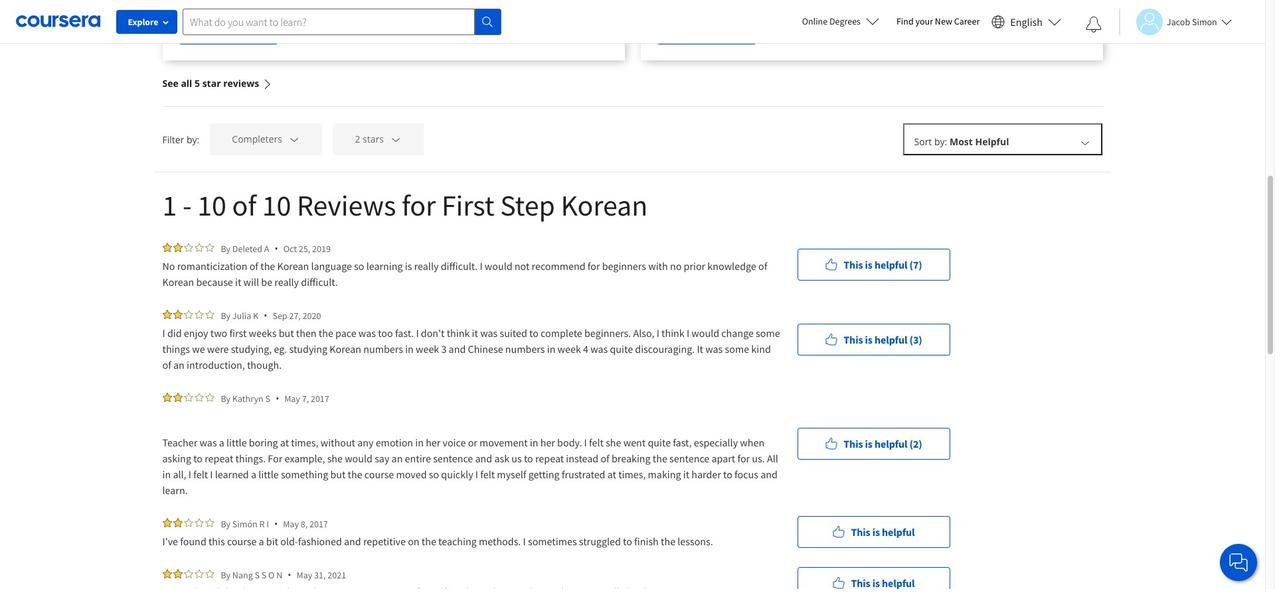Task type: vqa. For each thing, say whether or not it's contained in the screenshot.


Task type: locate. For each thing, give the bounding box(es) containing it.
1 horizontal spatial would
[[485, 260, 513, 273]]

especially
[[694, 436, 738, 450]]

1 week from the left
[[416, 343, 439, 356]]

0 vertical spatial for
[[402, 187, 436, 224]]

simon
[[1192, 16, 1218, 28]]

of right instead
[[601, 452, 610, 466]]

numbers down too
[[364, 343, 403, 356]]

star image
[[184, 243, 193, 252], [194, 243, 204, 252], [205, 243, 214, 252], [194, 310, 204, 320], [205, 310, 214, 320], [194, 393, 204, 403], [184, 519, 193, 528]]

0 horizontal spatial at
[[280, 436, 289, 450]]

us
[[512, 452, 522, 466]]

chevron down image
[[289, 134, 301, 146], [1079, 137, 1091, 149]]

1 horizontal spatial numbers
[[505, 343, 545, 356]]

k
[[253, 310, 259, 322]]

numbers down suited
[[505, 343, 545, 356]]

1 vertical spatial some
[[725, 343, 749, 356]]

1 horizontal spatial so
[[429, 468, 439, 482]]

1 horizontal spatial sentence
[[670, 452, 710, 466]]

1 vertical spatial but
[[330, 468, 346, 482]]

2 sentence from the left
[[670, 452, 710, 466]]

i right quickly
[[476, 468, 478, 482]]

her
[[426, 436, 441, 450], [541, 436, 555, 450]]

2021
[[328, 570, 346, 582]]

1 horizontal spatial by:
[[935, 136, 948, 148]]

by for this
[[221, 519, 231, 530]]

this for this is helpful (3)
[[844, 333, 863, 346]]

felt down ask
[[480, 468, 495, 482]]

1 horizontal spatial quite
[[648, 436, 671, 450]]

week left 3
[[416, 343, 439, 356]]

0 horizontal spatial chevron down image
[[289, 134, 301, 146]]

introduction,
[[187, 359, 245, 372]]

quite inside i did enjoy two first weeks but then the pace was too fast. i don't think it was suited to complete beginners. also, i think i would change some things we were studying, eg. studying korean numbers in week 3 and chinese numbers in week 4 was quite discouraging. it was some kind of an introduction, though.
[[610, 343, 633, 356]]

1 vertical spatial quite
[[648, 436, 671, 450]]

by left julia
[[221, 310, 231, 322]]

korean down no
[[162, 276, 194, 289]]

0 horizontal spatial it
[[235, 276, 241, 289]]

1 horizontal spatial her
[[541, 436, 555, 450]]

helpful inside this is helpful button
[[882, 526, 915, 539]]

by
[[221, 243, 231, 255], [221, 310, 231, 322], [221, 393, 231, 405], [221, 519, 231, 530], [221, 570, 231, 582]]

10 right -
[[197, 187, 226, 224]]

studying
[[289, 343, 328, 356]]

this inside button
[[844, 258, 863, 271]]

a left bit
[[259, 535, 264, 549]]

1 horizontal spatial an
[[392, 452, 403, 466]]

0 vertical spatial quite
[[610, 343, 633, 356]]

0 vertical spatial but
[[279, 327, 294, 340]]

1 by from the top
[[221, 243, 231, 255]]

by: right filter
[[187, 133, 200, 146]]

2 by from the top
[[221, 310, 231, 322]]

difficult. down language
[[301, 276, 338, 289]]

the up be at left top
[[261, 260, 275, 273]]

for left us.
[[738, 452, 750, 466]]

then
[[296, 327, 317, 340]]

by:
[[187, 133, 200, 146], [935, 136, 948, 148]]

a down the things.
[[251, 468, 256, 482]]

2 vertical spatial would
[[345, 452, 373, 466]]

1 numbers from the left
[[364, 343, 403, 356]]

an down things
[[173, 359, 185, 372]]

this is helpful (2) button
[[798, 428, 950, 460]]

at down breaking
[[608, 468, 616, 482]]

0 horizontal spatial her
[[426, 436, 441, 450]]

to
[[529, 327, 539, 340], [193, 452, 203, 466], [524, 452, 533, 466], [723, 468, 733, 482], [623, 535, 632, 549]]

may left 7,
[[284, 393, 300, 405]]

2 vertical spatial it
[[683, 468, 690, 482]]

helpful inside this is helpful (7) button
[[875, 258, 908, 271]]

0 horizontal spatial but
[[279, 327, 294, 340]]

• left 7,
[[276, 393, 279, 405]]

she left the went
[[606, 436, 621, 450]]

0 vertical spatial little
[[227, 436, 247, 450]]

0 horizontal spatial repeat
[[205, 452, 233, 466]]

found
[[180, 535, 206, 549]]

eg.
[[274, 343, 287, 356]]

i right r
[[267, 519, 269, 530]]

i right all, on the bottom
[[189, 468, 191, 482]]

felt right all, on the bottom
[[193, 468, 208, 482]]

helpful inside this is helpful (2) button
[[875, 437, 908, 451]]

0 horizontal spatial 10
[[197, 187, 226, 224]]

would left not
[[485, 260, 513, 273]]

0 vertical spatial would
[[485, 260, 513, 273]]

by for a
[[221, 393, 231, 405]]

this is helpful (7) button
[[798, 249, 950, 281]]

week left 4
[[558, 343, 581, 356]]

repeat up getting
[[535, 452, 564, 466]]

think
[[447, 327, 470, 340], [662, 327, 685, 340]]

really right learning at the top left of the page
[[414, 260, 439, 273]]

filled star image down 'i've'
[[162, 570, 172, 579]]

0 horizontal spatial course
[[227, 535, 257, 549]]

s inside 'by kathryn s • may 7, 2017'
[[265, 393, 270, 405]]

0 vertical spatial some
[[756, 327, 780, 340]]

0 vertical spatial filled star image
[[162, 310, 172, 320]]

2 horizontal spatial a
[[259, 535, 264, 549]]

beginners.
[[585, 327, 631, 340]]

1 vertical spatial so
[[429, 468, 439, 482]]

0 horizontal spatial think
[[447, 327, 470, 340]]

this for this is helpful
[[851, 526, 871, 539]]

(2)
[[910, 437, 923, 451]]

find your new career link
[[890, 13, 987, 30]]

it left the will
[[235, 276, 241, 289]]

find your new career
[[897, 15, 980, 27]]

1 vertical spatial 2017
[[310, 519, 328, 530]]

is for beginners.
[[865, 333, 873, 346]]

filled star image for •
[[162, 310, 172, 320]]

career
[[954, 15, 980, 27]]

week
[[416, 343, 439, 356], [558, 343, 581, 356]]

no
[[670, 260, 682, 273]]

2 horizontal spatial for
[[738, 452, 750, 466]]

1 vertical spatial for
[[588, 260, 600, 273]]

1 horizontal spatial little
[[259, 468, 279, 482]]

numbers
[[364, 343, 403, 356], [505, 343, 545, 356]]

by inside by deleted a • oct 25, 2019
[[221, 243, 231, 255]]

an right say
[[392, 452, 403, 466]]

0 vertical spatial may
[[284, 393, 300, 405]]

may left 8,
[[283, 519, 299, 530]]

2 stars
[[355, 133, 384, 146]]

1 vertical spatial filled star image
[[173, 393, 182, 403]]

chevron down image
[[390, 134, 402, 146]]

filled star image for s
[[162, 570, 172, 579]]

would down any on the bottom of page
[[345, 452, 373, 466]]

4 by from the top
[[221, 519, 231, 530]]

helpful for (3)
[[875, 333, 908, 346]]

5
[[195, 77, 200, 90]]

1 vertical spatial an
[[392, 452, 403, 466]]

so
[[354, 260, 364, 273], [429, 468, 439, 482]]

is inside button
[[865, 258, 873, 271]]

1 horizontal spatial repeat
[[535, 452, 564, 466]]

• right a
[[275, 242, 278, 255]]

the inside i did enjoy two first weeks but then the pace was too fast. i don't think it was suited to complete beginners. also, i think i would change some things we were studying, eg. studying korean numbers in week 3 and chinese numbers in week 4 was quite discouraging. it was some kind of an introduction, though.
[[319, 327, 333, 340]]

1 horizontal spatial for
[[588, 260, 600, 273]]

2 horizontal spatial it
[[683, 468, 690, 482]]

2 her from the left
[[541, 436, 555, 450]]

1 horizontal spatial at
[[608, 468, 616, 482]]

the down any on the bottom of page
[[348, 468, 362, 482]]

though.
[[247, 359, 282, 372]]

repeat up learned
[[205, 452, 233, 466]]

she down without
[[327, 452, 343, 466]]

0 vertical spatial really
[[414, 260, 439, 273]]

1 vertical spatial difficult.
[[301, 276, 338, 289]]

it
[[697, 343, 704, 356]]

knowledge
[[708, 260, 757, 273]]

to right suited
[[529, 327, 539, 340]]

helpful for (2)
[[875, 437, 908, 451]]

1 vertical spatial may
[[283, 519, 299, 530]]

1 horizontal spatial course
[[365, 468, 394, 482]]

so left learning at the top left of the page
[[354, 260, 364, 273]]

1 her from the left
[[426, 436, 441, 450]]

of inside i did enjoy two first weeks but then the pace was too fast. i don't think it was suited to complete beginners. also, i think i would change some things we were studying, eg. studying korean numbers in week 3 and chinese numbers in week 4 was quite discouraging. it was some kind of an introduction, though.
[[162, 359, 171, 372]]

0 horizontal spatial week
[[416, 343, 439, 356]]

2020
[[303, 310, 321, 322]]

quite down beginners.
[[610, 343, 633, 356]]

by inside the by julia k • sep 27, 2020
[[221, 310, 231, 322]]

all,
[[173, 468, 186, 482]]

by inside 'by kathryn s • may 7, 2017'
[[221, 393, 231, 405]]

in right the 'movement'
[[530, 436, 538, 450]]

sentence down voice
[[433, 452, 473, 466]]

may left 31,
[[297, 570, 312, 582]]

2 numbers from the left
[[505, 343, 545, 356]]

korean down 'pace'
[[330, 343, 361, 356]]

body.
[[557, 436, 582, 450]]

don't
[[421, 327, 445, 340]]

i left learned
[[210, 468, 213, 482]]

1 horizontal spatial she
[[606, 436, 621, 450]]

at
[[280, 436, 289, 450], [608, 468, 616, 482]]

1 horizontal spatial times,
[[619, 468, 646, 482]]

some
[[756, 327, 780, 340], [725, 343, 749, 356]]

None search field
[[183, 8, 502, 35]]

filled star image
[[162, 243, 172, 252], [173, 243, 182, 252], [173, 310, 182, 320], [162, 393, 172, 403], [162, 519, 172, 528], [173, 519, 182, 528], [173, 570, 182, 579]]

making
[[648, 468, 681, 482]]

5 by from the top
[[221, 570, 231, 582]]

a up learned
[[219, 436, 224, 450]]

0 horizontal spatial sentence
[[433, 452, 473, 466]]

0 horizontal spatial by:
[[187, 133, 200, 146]]

little up the things.
[[227, 436, 247, 450]]

0 vertical spatial course
[[365, 468, 394, 482]]

times, down breaking
[[619, 468, 646, 482]]

2017 inside 'by kathryn s • may 7, 2017'
[[311, 393, 329, 405]]

star image
[[184, 310, 193, 320], [184, 393, 193, 403], [205, 393, 214, 403], [194, 519, 204, 528], [205, 519, 214, 528], [184, 570, 193, 579], [194, 570, 204, 579], [205, 570, 214, 579]]

0 horizontal spatial numbers
[[364, 343, 403, 356]]

online degrees button
[[792, 7, 890, 36]]

1 horizontal spatial but
[[330, 468, 346, 482]]

2 vertical spatial may
[[297, 570, 312, 582]]

1 horizontal spatial it
[[472, 327, 478, 340]]

• right r
[[274, 518, 278, 531]]

3 by from the top
[[221, 393, 231, 405]]

was right 4
[[591, 343, 608, 356]]

was
[[359, 327, 376, 340], [480, 327, 498, 340], [591, 343, 608, 356], [706, 343, 723, 356], [200, 436, 217, 450]]

0 vertical spatial an
[[173, 359, 185, 372]]

by: right sort
[[935, 136, 948, 148]]

i left did at bottom left
[[162, 327, 165, 340]]

little
[[227, 436, 247, 450], [259, 468, 279, 482]]

of inside teacher was a little boring at times, without any emotion in her voice or movement in her body. i felt she went quite fast, especially when asking to repeat things. for example, she would say an entire sentence and ask us to repeat instead of breaking the sentence apart for us. all in all, i felt i learned a little something but the course moved so quickly i felt myself getting frustrated at times, making it harder to focus and learn.
[[601, 452, 610, 466]]

by inside by simón r i • may 8, 2017
[[221, 519, 231, 530]]

fashioned
[[298, 535, 342, 549]]

her left voice
[[426, 436, 441, 450]]

0 horizontal spatial so
[[354, 260, 364, 273]]

1 horizontal spatial week
[[558, 343, 581, 356]]

2019
[[312, 243, 331, 255]]

so right moved
[[429, 468, 439, 482]]

chevron down image inside 'completers' button
[[289, 134, 301, 146]]

in
[[405, 343, 414, 356], [547, 343, 556, 356], [415, 436, 424, 450], [530, 436, 538, 450], [162, 468, 171, 482]]

by for enjoy
[[221, 310, 231, 322]]

0 horizontal spatial some
[[725, 343, 749, 356]]

the right then
[[319, 327, 333, 340]]

would
[[485, 260, 513, 273], [692, 327, 720, 340], [345, 452, 373, 466]]

but up eg.
[[279, 327, 294, 340]]

so inside teacher was a little boring at times, without any emotion in her voice or movement in her body. i felt she went quite fast, especially when asking to repeat things. for example, she would say an entire sentence and ask us to repeat instead of breaking the sentence apart for us. all in all, i felt i learned a little something but the course moved so quickly i felt myself getting frustrated at times, making it harder to focus and learn.
[[429, 468, 439, 482]]

it inside no romanticization of the korean language so learning is really difficult. i would not recommend for beginners with no prior knowledge of korean because it will be really difficult.
[[235, 276, 241, 289]]

0 vertical spatial it
[[235, 276, 241, 289]]

simón
[[232, 519, 258, 530]]

1 vertical spatial she
[[327, 452, 343, 466]]

0 horizontal spatial would
[[345, 452, 373, 466]]

filled star image up did at bottom left
[[162, 310, 172, 320]]

it
[[235, 276, 241, 289], [472, 327, 478, 340], [683, 468, 690, 482]]

10 up by deleted a • oct 25, 2019
[[262, 187, 291, 224]]

2 week from the left
[[558, 343, 581, 356]]

us.
[[752, 452, 765, 466]]

i right fast. on the bottom of the page
[[416, 327, 419, 340]]

0 vertical spatial 2017
[[311, 393, 329, 405]]

by left simón
[[221, 519, 231, 530]]

quite left the fast,
[[648, 436, 671, 450]]

to down apart
[[723, 468, 733, 482]]

helpful
[[875, 258, 908, 271], [875, 333, 908, 346], [875, 437, 908, 451], [882, 526, 915, 539]]

1 horizontal spatial chevron down image
[[1079, 137, 1091, 149]]

times, up example,
[[291, 436, 319, 450]]

would inside no romanticization of the korean language so learning is really difficult. i would not recommend for beginners with no prior knowledge of korean because it will be really difficult.
[[485, 260, 513, 273]]

also,
[[633, 327, 655, 340]]

fast,
[[673, 436, 692, 450]]

find
[[897, 15, 914, 27]]

course down simón
[[227, 535, 257, 549]]

but
[[279, 327, 294, 340], [330, 468, 346, 482]]

0 horizontal spatial times,
[[291, 436, 319, 450]]

1 horizontal spatial a
[[251, 468, 256, 482]]

0 horizontal spatial quite
[[610, 343, 633, 356]]

by: for sort
[[935, 136, 948, 148]]

quite inside teacher was a little boring at times, without any emotion in her voice or movement in her body. i felt she went quite fast, especially when asking to repeat things. for example, she would say an entire sentence and ask us to repeat instead of breaking the sentence apart for us. all in all, i felt i learned a little something but the course moved so quickly i felt myself getting frustrated at times, making it harder to focus and learn.
[[648, 436, 671, 450]]

myself
[[497, 468, 526, 482]]

2 vertical spatial for
[[738, 452, 750, 466]]

in down complete
[[547, 343, 556, 356]]

it left harder
[[683, 468, 690, 482]]

31,
[[314, 570, 326, 582]]

kind
[[752, 343, 771, 356]]

it up chinese
[[472, 327, 478, 340]]

little down for
[[259, 468, 279, 482]]

i left not
[[480, 260, 483, 273]]

filled star image
[[162, 310, 172, 320], [173, 393, 182, 403], [162, 570, 172, 579]]

step
[[500, 187, 555, 224]]

at up for
[[280, 436, 289, 450]]

some up kind
[[756, 327, 780, 340]]

really right be at left top
[[275, 276, 299, 289]]

all
[[181, 77, 192, 90]]

difficult. down 'first'
[[441, 260, 478, 273]]

she
[[606, 436, 621, 450], [327, 452, 343, 466]]

english button
[[987, 0, 1067, 43]]

sometimes
[[528, 535, 577, 549]]

o
[[268, 570, 275, 582]]

online degrees
[[802, 15, 861, 27]]

for left 'first'
[[402, 187, 436, 224]]

2017 right 7,
[[311, 393, 329, 405]]

felt up instead
[[589, 436, 604, 450]]

2 horizontal spatial would
[[692, 327, 720, 340]]

suited
[[500, 327, 527, 340]]

2 vertical spatial filled star image
[[162, 570, 172, 579]]

but down without
[[330, 468, 346, 482]]

1 horizontal spatial 10
[[262, 187, 291, 224]]

1 vertical spatial really
[[275, 276, 299, 289]]

0 horizontal spatial difficult.
[[301, 276, 338, 289]]

filled star image up teacher in the bottom left of the page
[[173, 393, 182, 403]]

complete
[[541, 327, 582, 340]]

most
[[950, 136, 973, 148]]

weeks
[[249, 327, 277, 340]]

0 vertical spatial a
[[219, 436, 224, 450]]

course inside teacher was a little boring at times, without any emotion in her voice or movement in her body. i felt she went quite fast, especially when asking to repeat things. for example, she would say an entire sentence and ask us to repeat instead of breaking the sentence apart for us. all in all, i felt i learned a little something but the course moved so quickly i felt myself getting frustrated at times, making it harder to focus and learn.
[[365, 468, 394, 482]]

sort by: most helpful
[[914, 136, 1009, 148]]

was left too
[[359, 327, 376, 340]]

and left ask
[[475, 452, 492, 466]]

a
[[264, 243, 269, 255]]

think up the discouraging.
[[662, 327, 685, 340]]

8,
[[301, 519, 308, 530]]

1 vertical spatial it
[[472, 327, 478, 340]]

was right teacher in the bottom left of the page
[[200, 436, 217, 450]]

0 vertical spatial so
[[354, 260, 364, 273]]

helpful inside this is helpful (3) button
[[875, 333, 908, 346]]

times,
[[291, 436, 319, 450], [619, 468, 646, 482]]

1 horizontal spatial think
[[662, 327, 685, 340]]

• right k on the left of the page
[[264, 310, 267, 322]]

show notifications image
[[1086, 17, 1102, 33]]

sentence
[[433, 452, 473, 466], [670, 452, 710, 466]]

difficult.
[[441, 260, 478, 273], [301, 276, 338, 289]]

0 horizontal spatial an
[[173, 359, 185, 372]]

this
[[844, 258, 863, 271], [844, 333, 863, 346], [844, 437, 863, 451], [851, 526, 871, 539]]

may inside 'by kathryn s • may 7, 2017'
[[284, 393, 300, 405]]

think right the don't on the bottom of page
[[447, 327, 470, 340]]

some down change
[[725, 343, 749, 356]]

0 vertical spatial difficult.
[[441, 260, 478, 273]]

1 vertical spatial would
[[692, 327, 720, 340]]



Task type: describe. For each thing, give the bounding box(es) containing it.
helpful for (7)
[[875, 258, 908, 271]]

0 horizontal spatial for
[[402, 187, 436, 224]]

1 - 10 of 10 reviews for first step korean
[[162, 187, 648, 224]]

entire
[[405, 452, 431, 466]]

this for this is helpful (2)
[[844, 437, 863, 451]]

in up entire
[[415, 436, 424, 450]]

getting
[[529, 468, 560, 482]]

repetitive
[[363, 535, 406, 549]]

in left all, on the bottom
[[162, 468, 171, 482]]

on
[[408, 535, 420, 549]]

by kathryn s • may 7, 2017
[[221, 393, 329, 405]]

(3)
[[910, 333, 923, 346]]

is for went
[[865, 437, 873, 451]]

and left repetitive
[[344, 535, 361, 549]]

for
[[268, 452, 282, 466]]

to right the asking
[[193, 452, 203, 466]]

may inside by nang s s o n • may 31, 2021
[[297, 570, 312, 582]]

harder
[[692, 468, 721, 482]]

1 10 from the left
[[197, 187, 226, 224]]

asking
[[162, 452, 191, 466]]

0 vertical spatial at
[[280, 436, 289, 450]]

boring
[[249, 436, 278, 450]]

korean inside i did enjoy two first weeks but then the pace was too fast. i don't think it was suited to complete beginners. also, i think i would change some things we were studying, eg. studying korean numbers in week 3 and chinese numbers in week 4 was quite discouraging. it was some kind of an introduction, though.
[[330, 343, 361, 356]]

• for first
[[264, 310, 267, 322]]

2 10 from the left
[[262, 187, 291, 224]]

the right on
[[422, 535, 436, 549]]

this is helpful (3) button
[[798, 324, 950, 356]]

online
[[802, 15, 828, 27]]

lessons.
[[678, 535, 713, 549]]

deleted
[[232, 243, 262, 255]]

would inside i did enjoy two first weeks but then the pace was too fast. i don't think it was suited to complete beginners. also, i think i would change some things we were studying, eg. studying korean numbers in week 3 and chinese numbers in week 4 was quite discouraging. it was some kind of an introduction, though.
[[692, 327, 720, 340]]

did
[[167, 327, 182, 340]]

explore
[[128, 16, 158, 28]]

by for of
[[221, 243, 231, 255]]

so inside no romanticization of the korean language so learning is really difficult. i would not recommend for beginners with no prior knowledge of korean because it will be really difficult.
[[354, 260, 364, 273]]

the up making
[[653, 452, 668, 466]]

will
[[243, 276, 259, 289]]

for inside teacher was a little boring at times, without any emotion in her voice or movement in her body. i felt she went quite fast, especially when asking to repeat things. for example, she would say an entire sentence and ask us to repeat instead of breaking the sentence apart for us. all in all, i felt i learned a little something but the course moved so quickly i felt myself getting frustrated at times, making it harder to focus and learn.
[[738, 452, 750, 466]]

new
[[935, 15, 953, 27]]

0 horizontal spatial she
[[327, 452, 343, 466]]

voice
[[443, 436, 466, 450]]

the inside no romanticization of the korean language so learning is really difficult. i would not recommend for beginners with no prior knowledge of korean because it will be really difficult.
[[261, 260, 275, 273]]

in down fast. on the bottom of the page
[[405, 343, 414, 356]]

oct
[[283, 243, 297, 255]]

it inside i did enjoy two first weeks but then the pace was too fast. i don't think it was suited to complete beginners. also, i think i would change some things we were studying, eg. studying korean numbers in week 3 and chinese numbers in week 4 was quite discouraging. it was some kind of an introduction, though.
[[472, 327, 478, 340]]

was up chinese
[[480, 327, 498, 340]]

was inside teacher was a little boring at times, without any emotion in her voice or movement in her body. i felt she went quite fast, especially when asking to repeat things. for example, she would say an entire sentence and ask us to repeat instead of breaking the sentence apart for us. all in all, i felt i learned a little something but the course moved so quickly i felt myself getting frustrated at times, making it harder to focus and learn.
[[200, 436, 217, 450]]

it inside teacher was a little boring at times, without any emotion in her voice or movement in her body. i felt she went quite fast, especially when asking to repeat things. for example, she would say an entire sentence and ask us to repeat instead of breaking the sentence apart for us. all in all, i felt i learned a little something but the course moved so quickly i felt myself getting frustrated at times, making it harder to focus and learn.
[[683, 468, 690, 482]]

quickly
[[441, 468, 473, 482]]

2 think from the left
[[662, 327, 685, 340]]

fast.
[[395, 327, 414, 340]]

• for korean
[[275, 242, 278, 255]]

0 horizontal spatial little
[[227, 436, 247, 450]]

jacob simon button
[[1119, 8, 1232, 35]]

this is helpful (7)
[[844, 258, 923, 271]]

What do you want to learn? text field
[[183, 8, 475, 35]]

0 horizontal spatial a
[[219, 436, 224, 450]]

moved
[[396, 468, 427, 482]]

1 sentence from the left
[[433, 452, 473, 466]]

1 vertical spatial a
[[251, 468, 256, 482]]

first
[[442, 187, 495, 224]]

but inside i did enjoy two first weeks but then the pace was too fast. i don't think it was suited to complete beginners. also, i think i would change some things we were studying, eg. studying korean numbers in week 3 and chinese numbers in week 4 was quite discouraging. it was some kind of an introduction, though.
[[279, 327, 294, 340]]

be
[[261, 276, 272, 289]]

say
[[375, 452, 390, 466]]

this is helpful (2)
[[844, 437, 923, 451]]

1 think from the left
[[447, 327, 470, 340]]

n
[[276, 570, 282, 582]]

korean down oct
[[277, 260, 309, 273]]

reviews
[[297, 187, 396, 224]]

to inside i did enjoy two first weeks but then the pace was too fast. i don't think it was suited to complete beginners. also, i think i would change some things we were studying, eg. studying korean numbers in week 3 and chinese numbers in week 4 was quite discouraging. it was some kind of an introduction, though.
[[529, 327, 539, 340]]

no
[[162, 260, 175, 273]]

movement
[[480, 436, 528, 450]]

by: for filter
[[187, 133, 200, 146]]

25,
[[299, 243, 310, 255]]

the right finish
[[661, 535, 676, 549]]

by simón r i • may 8, 2017
[[221, 518, 328, 531]]

i inside no romanticization of the korean language so learning is really difficult. i would not recommend for beginners with no prior knowledge of korean because it will be really difficult.
[[480, 260, 483, 273]]

this is helpful button
[[798, 517, 950, 548]]

may inside by simón r i • may 8, 2017
[[283, 519, 299, 530]]

learn.
[[162, 484, 188, 498]]

we
[[192, 343, 205, 356]]

studying,
[[231, 343, 272, 356]]

filter by:
[[162, 133, 200, 146]]

i inside by simón r i • may 8, 2017
[[267, 519, 269, 530]]

27,
[[289, 310, 301, 322]]

i right methods.
[[523, 535, 526, 549]]

this
[[209, 535, 225, 549]]

this is helpful (3)
[[844, 333, 923, 346]]

kathryn
[[232, 393, 263, 405]]

by julia k • sep 27, 2020
[[221, 310, 321, 322]]

of up the will
[[250, 260, 258, 273]]

ask
[[495, 452, 510, 466]]

chinese
[[468, 343, 503, 356]]

because
[[196, 276, 233, 289]]

an inside teacher was a little boring at times, without any emotion in her voice or movement in her body. i felt she went quite fast, especially when asking to repeat things. for example, she would say an entire sentence and ask us to repeat instead of breaking the sentence apart for us. all in all, i felt i learned a little something but the course moved so quickly i felt myself getting frustrated at times, making it harder to focus and learn.
[[392, 452, 403, 466]]

your
[[916, 15, 933, 27]]

english
[[1011, 15, 1043, 28]]

s for s
[[255, 570, 260, 582]]

were
[[207, 343, 229, 356]]

1 horizontal spatial some
[[756, 327, 780, 340]]

emotion
[[376, 436, 413, 450]]

korean up beginners
[[561, 187, 648, 224]]

1 horizontal spatial felt
[[480, 468, 495, 482]]

this is helpful
[[851, 526, 915, 539]]

• right n
[[288, 569, 291, 582]]

4
[[583, 343, 589, 356]]

learned
[[215, 468, 249, 482]]

was right it
[[706, 343, 723, 356]]

example,
[[285, 452, 325, 466]]

all
[[767, 452, 778, 466]]

2
[[355, 133, 360, 146]]

completers button
[[210, 124, 322, 155]]

i up the discouraging.
[[687, 327, 690, 340]]

beginners
[[602, 260, 646, 273]]

to left finish
[[623, 535, 632, 549]]

for inside no romanticization of the korean language so learning is really difficult. i would not recommend for beginners with no prior knowledge of korean because it will be really difficult.
[[588, 260, 600, 273]]

change
[[722, 327, 754, 340]]

jacob
[[1167, 16, 1191, 28]]

1 repeat from the left
[[205, 452, 233, 466]]

i right body.
[[584, 436, 587, 450]]

0 horizontal spatial felt
[[193, 468, 208, 482]]

teaching
[[438, 535, 477, 549]]

and inside i did enjoy two first weeks but then the pace was too fast. i don't think it was suited to complete beginners. also, i think i would change some things we were studying, eg. studying korean numbers in week 3 and chinese numbers in week 4 was quite discouraging. it was some kind of an introduction, though.
[[449, 343, 466, 356]]

finish
[[635, 535, 659, 549]]

1 vertical spatial course
[[227, 535, 257, 549]]

completers
[[232, 133, 282, 146]]

0 horizontal spatial really
[[275, 276, 299, 289]]

0 vertical spatial she
[[606, 436, 621, 450]]

methods.
[[479, 535, 521, 549]]

chat with us image
[[1228, 553, 1250, 574]]

1 horizontal spatial really
[[414, 260, 439, 273]]

an inside i did enjoy two first weeks but then the pace was too fast. i don't think it was suited to complete beginners. also, i think i would change some things we were studying, eg. studying korean numbers in week 3 and chinese numbers in week 4 was quite discouraging. it was some kind of an introduction, though.
[[173, 359, 185, 372]]

and down all
[[761, 468, 778, 482]]

teacher was a little boring at times, without any emotion in her voice or movement in her body. i felt she went quite fast, especially when asking to repeat things. for example, she would say an entire sentence and ask us to repeat instead of breaking the sentence apart for us. all in all, i felt i learned a little something but the course moved so quickly i felt myself getting frustrated at times, making it harder to focus and learn.
[[162, 436, 781, 498]]

to right us
[[524, 452, 533, 466]]

1 vertical spatial little
[[259, 468, 279, 482]]

two
[[210, 327, 227, 340]]

i did enjoy two first weeks but then the pace was too fast. i don't think it was suited to complete beginners. also, i think i would change some things we were studying, eg. studying korean numbers in week 3 and chinese numbers in week 4 was quite discouraging. it was some kind of an introduction, though.
[[162, 327, 783, 372]]

is inside no romanticization of the korean language so learning is really difficult. i would not recommend for beginners with no prior knowledge of korean because it will be really difficult.
[[405, 260, 412, 273]]

1 horizontal spatial difficult.
[[441, 260, 478, 273]]

coursera image
[[16, 11, 100, 32]]

would inside teacher was a little boring at times, without any emotion in her voice or movement in her body. i felt she went quite fast, especially when asking to repeat things. for example, she would say an entire sentence and ask us to repeat instead of breaking the sentence apart for us. all in all, i felt i learned a little something but the course moved so quickly i felt myself getting frustrated at times, making it harder to focus and learn.
[[345, 452, 373, 466]]

julia
[[232, 310, 251, 322]]

2 vertical spatial a
[[259, 535, 264, 549]]

s for •
[[265, 393, 270, 405]]

by inside by nang s s o n • may 31, 2021
[[221, 570, 231, 582]]

helpful? button
[[178, 13, 278, 45]]

but inside teacher was a little boring at times, without any emotion in her voice or movement in her body. i felt she went quite fast, especially when asking to repeat things. for example, she would say an entire sentence and ask us to repeat instead of breaking the sentence apart for us. all in all, i felt i learned a little something but the course moved so quickly i felt myself getting frustrated at times, making it harder to focus and learn.
[[330, 468, 346, 482]]

of up deleted
[[232, 187, 256, 224]]

something
[[281, 468, 328, 482]]

2 horizontal spatial felt
[[589, 436, 604, 450]]

of right knowledge
[[759, 260, 768, 273]]

stars
[[363, 133, 384, 146]]

i've found this course a bit old-fashioned and repetitive on the teaching methods. i sometimes struggled to finish the lessons.
[[162, 535, 715, 549]]

this for this is helpful (7)
[[844, 258, 863, 271]]

• for boring
[[276, 393, 279, 405]]

2 repeat from the left
[[535, 452, 564, 466]]

0 vertical spatial times,
[[291, 436, 319, 450]]

language
[[311, 260, 352, 273]]

is for of
[[865, 258, 873, 271]]

old-
[[280, 535, 298, 549]]

first
[[229, 327, 247, 340]]

1 vertical spatial times,
[[619, 468, 646, 482]]

1 vertical spatial at
[[608, 468, 616, 482]]

2017 inside by simón r i • may 8, 2017
[[310, 519, 328, 530]]

nang
[[232, 570, 253, 582]]

or
[[468, 436, 478, 450]]

see all 5 star reviews
[[162, 77, 259, 90]]

any
[[358, 436, 374, 450]]

see all 5 star reviews button
[[162, 60, 273, 106]]

without
[[321, 436, 355, 450]]

filter
[[162, 133, 184, 146]]

star
[[202, 77, 221, 90]]

i right also,
[[657, 327, 660, 340]]

jacob simon
[[1167, 16, 1218, 28]]



